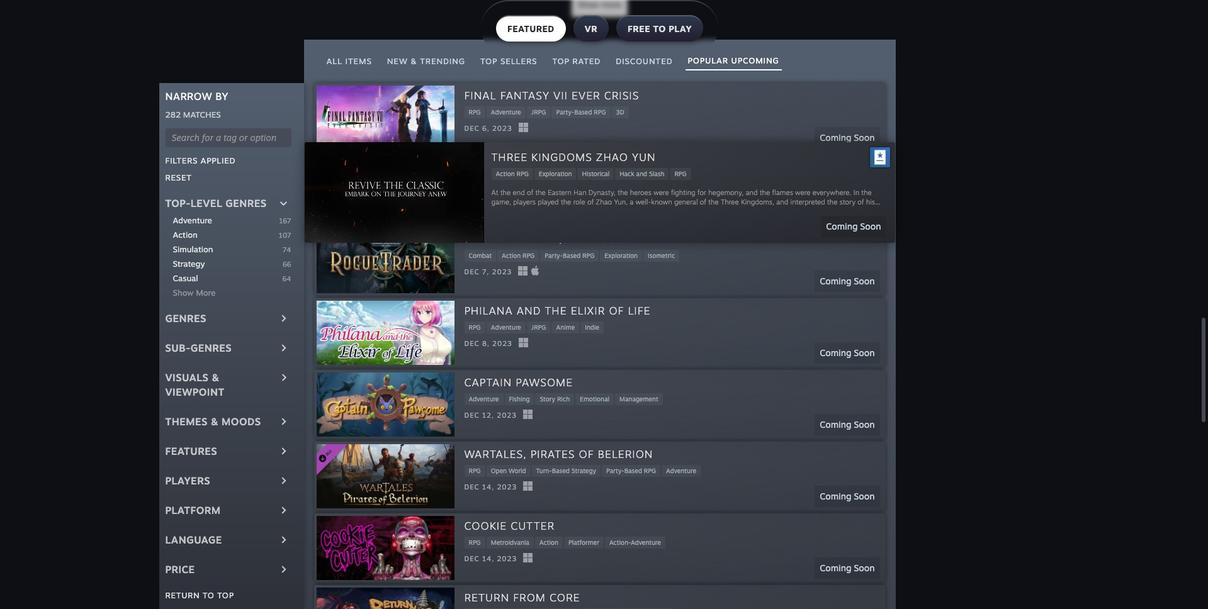 Task type: locate. For each thing, give the bounding box(es) containing it.
rpg down final at the top left
[[469, 108, 481, 116]]

0 vertical spatial windows image
[[518, 267, 528, 276]]

dec left 6,
[[464, 124, 480, 133]]

trending
[[420, 56, 465, 66]]

1 vertical spatial party-based rpg link
[[540, 250, 599, 262]]

narrow
[[165, 90, 212, 103]]

0 vertical spatial jrpg link
[[527, 106, 550, 118]]

0 vertical spatial of
[[609, 304, 624, 317]]

1 vertical spatial 7,
[[482, 268, 489, 277]]

based down warhammer 40,000: rogue trader link
[[563, 252, 581, 259]]

action rpg link down three
[[464, 178, 506, 190]]

return down price
[[165, 590, 200, 600]]

dec 14, 2023 for wartales,
[[464, 483, 517, 492]]

1 vertical spatial &
[[212, 371, 220, 384]]

rpg link up 8,
[[464, 322, 485, 334]]

2 vertical spatial &
[[211, 415, 219, 428]]

party-based rpg down warhammer 40,000: rogue trader link
[[545, 252, 594, 259]]

return
[[165, 590, 200, 600], [464, 591, 509, 604]]

exploration down 'kingdoms'
[[512, 180, 545, 188]]

to right free
[[653, 23, 666, 34]]

0 vertical spatial 14,
[[482, 483, 494, 492]]

ever
[[572, 89, 600, 102]]

party- down vii
[[556, 108, 574, 116]]

top-
[[165, 197, 191, 210]]

2 jrpg from the top
[[531, 323, 546, 331]]

themes
[[165, 415, 208, 428]]

2023 for warhammer
[[492, 268, 512, 277]]

3 coming from the top
[[820, 276, 851, 287]]

exploration link down rogue
[[600, 250, 642, 262]]

free
[[628, 23, 650, 34]]

dec 8, 2023
[[464, 340, 512, 348]]

windows image down fantasy
[[519, 123, 528, 132]]

dec for captain pawsome
[[464, 411, 480, 420]]

strategy up casual
[[173, 259, 205, 269]]

open
[[491, 467, 507, 475]]

1 horizontal spatial of
[[609, 304, 624, 317]]

wartales, pirates of belerion image
[[316, 444, 454, 509]]

2 vertical spatial genres
[[191, 342, 232, 354]]

upcoming
[[731, 55, 779, 65]]

2023 for philana
[[492, 340, 512, 348]]

0 vertical spatial exploration
[[512, 180, 545, 188]]

featured
[[507, 23, 554, 34]]

0 vertical spatial strategy
[[173, 259, 205, 269]]

1 vertical spatial party-
[[545, 252, 563, 259]]

players
[[165, 475, 210, 487]]

captain pawsome image
[[316, 373, 454, 437]]

4 coming from the top
[[820, 348, 851, 358]]

warhammer
[[464, 232, 540, 245]]

dec down three
[[464, 196, 480, 205]]

anime
[[556, 323, 575, 331]]

1 vertical spatial 14,
[[482, 555, 494, 564]]

dec
[[464, 124, 480, 133], [464, 196, 480, 205], [464, 268, 480, 277], [464, 340, 480, 348], [464, 411, 480, 420], [464, 483, 480, 492], [464, 555, 480, 564]]

belerion
[[598, 448, 653, 461]]

exploration
[[512, 180, 545, 188], [605, 252, 638, 259]]

rpg link for philana and the elixir of life
[[464, 322, 485, 334]]

party-based rpg down belerion
[[606, 467, 656, 475]]

2023 up warhammer
[[492, 196, 512, 205]]

0 vertical spatial and
[[609, 180, 620, 188]]

6 dec from the top
[[464, 483, 480, 492]]

action-adventure
[[609, 539, 661, 546]]

0 horizontal spatial exploration
[[512, 180, 545, 188]]

0 vertical spatial 7,
[[482, 196, 489, 205]]

cookie
[[464, 519, 507, 532]]

5 coming soon from the top
[[820, 419, 875, 430]]

12,
[[482, 411, 494, 420]]

1 vertical spatial exploration
[[605, 252, 638, 259]]

dec left 8,
[[464, 340, 480, 348]]

0 horizontal spatial to
[[203, 590, 214, 600]]

action
[[469, 180, 488, 188], [173, 230, 197, 240], [502, 252, 521, 259], [539, 539, 558, 546]]

2 vertical spatial party-based rpg
[[606, 467, 656, 475]]

0 vertical spatial dec 7, 2023
[[464, 196, 512, 205]]

1 jrpg from the top
[[531, 108, 546, 116]]

& right new
[[411, 56, 417, 66]]

0 horizontal spatial return
[[165, 590, 200, 600]]

fishing link
[[505, 393, 534, 405]]

0 vertical spatial dec 14, 2023
[[464, 483, 517, 492]]

final fantasy vii ever crisis link
[[464, 88, 639, 104]]

soon
[[854, 132, 875, 143], [854, 204, 875, 215], [854, 276, 875, 287], [854, 348, 875, 358], [854, 419, 875, 430], [854, 491, 875, 502], [854, 563, 875, 574]]

rpg link left open at the bottom left of page
[[464, 465, 485, 477]]

windows image down metroidvania link
[[523, 554, 533, 563]]

66
[[283, 260, 291, 269]]

1 horizontal spatial action link
[[535, 537, 563, 549]]

free to play
[[628, 23, 692, 34]]

coming for trader
[[820, 276, 851, 287]]

3 coming soon from the top
[[820, 276, 875, 287]]

0 vertical spatial action rpg
[[469, 180, 502, 188]]

action link up simulation link
[[173, 229, 279, 241]]

dec 7, 2023 for three
[[464, 196, 512, 205]]

1 vertical spatial action link
[[535, 537, 563, 549]]

strategy down wartales, pirates of belerion link
[[571, 467, 596, 475]]

&
[[411, 56, 417, 66], [212, 371, 220, 384], [211, 415, 219, 428]]

rpg link
[[464, 106, 485, 118], [643, 178, 664, 190], [464, 322, 485, 334], [464, 465, 485, 477], [464, 537, 485, 549]]

1 horizontal spatial exploration link
[[600, 250, 642, 262]]

14, down open at the bottom left of page
[[482, 483, 494, 492]]

coming for ever
[[820, 132, 851, 143]]

windows image
[[518, 267, 528, 276], [523, 482, 533, 491], [523, 554, 533, 563]]

1 vertical spatial jrpg
[[531, 323, 546, 331]]

party-based rpg link down belerion
[[602, 465, 660, 477]]

14, down metroidvania link
[[482, 555, 494, 564]]

2 14, from the top
[[482, 555, 494, 564]]

metroidvania
[[491, 539, 529, 546]]

1 horizontal spatial return
[[464, 591, 509, 604]]

1 vertical spatial dec 7, 2023
[[464, 268, 512, 277]]

based down ever
[[574, 108, 592, 116]]

2023 right 8,
[[492, 340, 512, 348]]

0 vertical spatial party-
[[556, 108, 574, 116]]

life
[[628, 304, 651, 317]]

of
[[609, 304, 624, 317], [579, 448, 594, 461]]

action rpg link up macos image
[[497, 250, 539, 262]]

7 coming soon from the top
[[820, 563, 875, 574]]

combat
[[469, 252, 492, 259]]

2023 down metroidvania link
[[497, 555, 517, 564]]

party- down 40,000:
[[545, 252, 563, 259]]

jrpg link down the at the left of the page
[[527, 322, 550, 334]]

rpg link for wartales, pirates of belerion
[[464, 465, 485, 477]]

jrpg for fantasy
[[531, 108, 546, 116]]

coming soon for elixir
[[820, 348, 875, 358]]

platform
[[165, 504, 221, 517]]

captain pawsome
[[464, 376, 573, 389]]

5 dec from the top
[[464, 411, 480, 420]]

2023 down open world link
[[497, 483, 517, 492]]

dec 14, 2023 down metroidvania link
[[464, 555, 517, 564]]

coming soon for belerion
[[820, 491, 875, 502]]

2 vertical spatial party-
[[606, 467, 624, 475]]

rpg down three
[[489, 180, 502, 188]]

by
[[215, 90, 228, 103]]

exploration down rogue
[[605, 252, 638, 259]]

rpg up dec 8, 2023
[[469, 323, 481, 331]]

of up turn-based strategy
[[579, 448, 594, 461]]

soon for trader
[[854, 276, 875, 287]]

party-based rpg link down ever
[[552, 106, 610, 118]]

party-based rpg for of
[[606, 467, 656, 475]]

0 vertical spatial jrpg
[[531, 108, 546, 116]]

genres right the level at the left of the page
[[225, 197, 267, 210]]

2023 for captain
[[497, 411, 517, 420]]

6 soon from the top
[[854, 491, 875, 502]]

action rpg down three
[[469, 180, 502, 188]]

return left from
[[464, 591, 509, 604]]

dec 7, 2023 down three
[[464, 196, 512, 205]]

top for top rated
[[552, 56, 570, 66]]

0 vertical spatial party-based rpg
[[556, 108, 606, 116]]

6 coming from the top
[[820, 491, 851, 502]]

to down language
[[203, 590, 214, 600]]

captain
[[464, 376, 512, 389]]

2 horizontal spatial top
[[552, 56, 570, 66]]

philana and the elixir of life image
[[316, 301, 454, 365]]

historical
[[555, 180, 582, 188]]

3 dec from the top
[[464, 268, 480, 277]]

1 horizontal spatial strategy
[[571, 467, 596, 475]]

2023
[[492, 124, 512, 133], [492, 196, 512, 205], [492, 268, 512, 277], [492, 340, 512, 348], [497, 411, 517, 420], [497, 483, 517, 492], [497, 555, 517, 564]]

dec up cookie
[[464, 483, 480, 492]]

jrpg link for fantasy
[[527, 106, 550, 118]]

final fantasy vii ever crisis image
[[316, 86, 454, 150]]

dec down cookie
[[464, 555, 480, 564]]

2 dec from the top
[[464, 196, 480, 205]]

2 7, from the top
[[482, 268, 489, 277]]

& up viewpoint
[[212, 371, 220, 384]]

genres down 'show'
[[165, 312, 206, 325]]

1 dec 7, 2023 from the top
[[464, 196, 512, 205]]

4 soon from the top
[[854, 348, 875, 358]]

party-based rpg for vii
[[556, 108, 606, 116]]

rpg link down final at the top left
[[464, 106, 485, 118]]

windows image
[[519, 123, 528, 132], [518, 195, 528, 204], [519, 338, 528, 348], [523, 410, 533, 419]]

jrpg
[[531, 108, 546, 116], [531, 323, 546, 331]]

1 horizontal spatial top
[[480, 56, 498, 66]]

dec 14, 2023
[[464, 483, 517, 492], [464, 555, 517, 564]]

2 vertical spatial party-based rpg link
[[602, 465, 660, 477]]

0 vertical spatial action link
[[173, 229, 279, 241]]

windows image for fantasy
[[519, 123, 528, 132]]

fantasy
[[500, 89, 550, 102]]

and
[[609, 180, 620, 188], [517, 304, 541, 317]]

2023 right 6,
[[492, 124, 512, 133]]

windows image down "fishing" link
[[523, 410, 533, 419]]

7 dec from the top
[[464, 555, 480, 564]]

14, for cookie
[[482, 555, 494, 564]]

jrpg link down final fantasy vii ever crisis link
[[527, 106, 550, 118]]

& inside visuals & viewpoint
[[212, 371, 220, 384]]

rpg up macos image
[[522, 252, 535, 259]]

party- down belerion
[[606, 467, 624, 475]]

rpg link for cookie cutter
[[464, 537, 485, 549]]

coming soon for trader
[[820, 276, 875, 287]]

windows image for pawsome
[[523, 410, 533, 419]]

1 jrpg link from the top
[[527, 106, 550, 118]]

show
[[173, 288, 194, 298]]

0 vertical spatial party-based rpg link
[[552, 106, 610, 118]]

windows image down 'kingdoms'
[[518, 195, 528, 204]]

4 coming soon from the top
[[820, 348, 875, 358]]

management link
[[615, 393, 663, 405]]

and left the at the left of the page
[[517, 304, 541, 317]]

coming
[[820, 132, 851, 143], [820, 204, 851, 215], [820, 276, 851, 287], [820, 348, 851, 358], [820, 419, 851, 430], [820, 491, 851, 502], [820, 563, 851, 574]]

action rpg up macos image
[[502, 252, 535, 259]]

core
[[550, 591, 580, 604]]

1 vertical spatial to
[[203, 590, 214, 600]]

historical link
[[550, 178, 587, 190]]

0 horizontal spatial exploration link
[[507, 178, 549, 190]]

1 coming soon from the top
[[820, 132, 875, 143]]

7 soon from the top
[[854, 563, 875, 574]]

1 soon from the top
[[854, 132, 875, 143]]

1 vertical spatial of
[[579, 448, 594, 461]]

party- for vii
[[556, 108, 574, 116]]

4 dec from the top
[[464, 340, 480, 348]]

1 horizontal spatial to
[[653, 23, 666, 34]]

2 coming from the top
[[820, 204, 851, 215]]

party-based rpg down ever
[[556, 108, 606, 116]]

7,
[[482, 196, 489, 205], [482, 268, 489, 277]]

vii
[[553, 89, 568, 102]]

107
[[279, 231, 291, 240]]

windows image left macos image
[[518, 267, 528, 276]]

7, for warhammer
[[482, 268, 489, 277]]

2 dec 14, 2023 from the top
[[464, 555, 517, 564]]

exploration link down 'kingdoms'
[[507, 178, 549, 190]]

fishing
[[509, 395, 530, 403]]

rpg link down cookie
[[464, 537, 485, 549]]

1 vertical spatial strategy
[[571, 467, 596, 475]]

jrpg down the at the left of the page
[[531, 323, 546, 331]]

1 dec from the top
[[464, 124, 480, 133]]

74
[[283, 245, 291, 254]]

0 horizontal spatial action link
[[173, 229, 279, 241]]

1 coming from the top
[[820, 132, 851, 143]]

dec 14, 2023 down open at the bottom left of page
[[464, 483, 517, 492]]

2 coming soon from the top
[[820, 204, 875, 215]]

2 soon from the top
[[854, 204, 875, 215]]

2023 right 12,
[[497, 411, 517, 420]]

and right hack on the top of page
[[609, 180, 620, 188]]

1 14, from the top
[[482, 483, 494, 492]]

discounted
[[616, 56, 673, 66]]

2023 down combat link
[[492, 268, 512, 277]]

& for themes
[[211, 415, 219, 428]]

dec for final fantasy vii ever crisis
[[464, 124, 480, 133]]

of left life
[[609, 304, 624, 317]]

& left moods
[[211, 415, 219, 428]]

1 vertical spatial jrpg link
[[527, 322, 550, 334]]

rpg down belerion
[[644, 467, 656, 475]]

1 horizontal spatial exploration
[[605, 252, 638, 259]]

0 vertical spatial to
[[653, 23, 666, 34]]

windows image right dec 8, 2023
[[519, 338, 528, 348]]

party-based rpg link for of
[[602, 465, 660, 477]]

visuals & viewpoint
[[165, 371, 225, 398]]

party-
[[556, 108, 574, 116], [545, 252, 563, 259], [606, 467, 624, 475]]

2023 for three
[[492, 196, 512, 205]]

14, for wartales,
[[482, 483, 494, 492]]

macos image
[[530, 266, 540, 276]]

3 soon from the top
[[854, 276, 875, 287]]

1 vertical spatial windows image
[[523, 482, 533, 491]]

1 7, from the top
[[482, 196, 489, 205]]

2 jrpg link from the top
[[527, 322, 550, 334]]

cookie cutter link
[[464, 519, 555, 534]]

jrpg for and
[[531, 323, 546, 331]]

1 dec 14, 2023 from the top
[[464, 483, 517, 492]]

warhammer 40,000: rogue trader image
[[316, 229, 454, 293]]

top rated
[[552, 56, 601, 66]]

windows image for pirates
[[523, 482, 533, 491]]

party-based rpg link down warhammer 40,000: rogue trader link
[[540, 250, 599, 262]]

dec down combat link
[[464, 268, 480, 277]]

windows image down world
[[523, 482, 533, 491]]

jrpg down final fantasy vii ever crisis link
[[531, 108, 546, 116]]

dec 7, 2023 down combat link
[[464, 268, 512, 277]]

7, down combat link
[[482, 268, 489, 277]]

2 vertical spatial windows image
[[523, 554, 533, 563]]

1 horizontal spatial and
[[609, 180, 620, 188]]

dec left 12,
[[464, 411, 480, 420]]

warhammer 40,000: rogue trader
[[464, 232, 679, 245]]

1 vertical spatial dec 14, 2023
[[464, 555, 517, 564]]

based down wartales, pirates of belerion link
[[552, 467, 570, 475]]

6 coming soon from the top
[[820, 491, 875, 502]]

action link down cutter
[[535, 537, 563, 549]]

coming soon
[[820, 132, 875, 143], [820, 204, 875, 215], [820, 276, 875, 287], [820, 348, 875, 358], [820, 419, 875, 430], [820, 491, 875, 502], [820, 563, 875, 574]]

0 horizontal spatial and
[[517, 304, 541, 317]]

1 vertical spatial and
[[517, 304, 541, 317]]

genres up visuals
[[191, 342, 232, 354]]

7, down three
[[482, 196, 489, 205]]

2 dec 7, 2023 from the top
[[464, 268, 512, 277]]

jrpg link for and
[[527, 322, 550, 334]]

rpg left 3d
[[594, 108, 606, 116]]

0 vertical spatial &
[[411, 56, 417, 66]]

level
[[191, 197, 222, 210]]

top for top sellers
[[480, 56, 498, 66]]



Task type: vqa. For each thing, say whether or not it's contained in the screenshot.
THEMES & MOODS
yes



Task type: describe. For each thing, give the bounding box(es) containing it.
rpg right slash
[[647, 180, 659, 188]]

coming soon for ever
[[820, 132, 875, 143]]

three kingdoms zhao yun image
[[316, 157, 454, 222]]

popular
[[688, 55, 728, 65]]

price
[[165, 563, 195, 576]]

new
[[387, 56, 408, 66]]

crisis
[[604, 89, 639, 102]]

story rich link
[[535, 393, 574, 405]]

return to top
[[165, 590, 234, 600]]

action down three
[[469, 180, 488, 188]]

dec for wartales, pirates of belerion
[[464, 483, 480, 492]]

2023 for wartales,
[[497, 483, 517, 492]]

dec for cookie cutter
[[464, 555, 480, 564]]

action up simulation
[[173, 230, 197, 240]]

7 coming from the top
[[820, 563, 851, 574]]

top sellers
[[480, 56, 537, 66]]

platformer
[[568, 539, 599, 546]]

management
[[619, 395, 658, 403]]

isometric link
[[643, 250, 679, 262]]

turn-based strategy
[[536, 467, 596, 475]]

dec 12, 2023
[[464, 411, 517, 420]]

7, for three
[[482, 196, 489, 205]]

64
[[282, 274, 291, 283]]

coming for elixir
[[820, 348, 851, 358]]

play
[[669, 23, 692, 34]]

coming for yun
[[820, 204, 851, 215]]

top-level genres
[[165, 197, 267, 210]]

Search for a tag or option text field
[[165, 128, 291, 147]]

rpg link right slash
[[643, 178, 664, 190]]

filters
[[165, 155, 198, 165]]

action down warhammer
[[502, 252, 521, 259]]

0 horizontal spatial of
[[579, 448, 594, 461]]

dec 6, 2023
[[464, 124, 512, 133]]

1 vertical spatial exploration link
[[600, 250, 642, 262]]

dec for three kingdoms zhao yun
[[464, 196, 480, 205]]

exploration for the bottom exploration link
[[605, 252, 638, 259]]

282 matches
[[165, 109, 221, 120]]

windows image for kingdoms
[[518, 195, 528, 204]]

1 vertical spatial action rpg link
[[497, 250, 539, 262]]

2023 for cookie
[[497, 555, 517, 564]]

strategy link
[[173, 258, 283, 270]]

return from core image
[[316, 588, 454, 609]]

40,000:
[[544, 232, 588, 245]]

& for new
[[411, 56, 417, 66]]

cookie cutter
[[464, 519, 555, 532]]

rpg down warhammer 40,000: rogue trader link
[[582, 252, 594, 259]]

0 horizontal spatial top
[[217, 590, 234, 600]]

1 vertical spatial genres
[[165, 312, 206, 325]]

filters applied
[[165, 155, 236, 165]]

windows image for cutter
[[523, 554, 533, 563]]

vr
[[585, 23, 597, 34]]

combat link
[[464, 250, 496, 262]]

turn-
[[536, 467, 552, 475]]

soon for elixir
[[854, 348, 875, 358]]

yun
[[605, 160, 629, 174]]

wartales, pirates of belerion
[[464, 448, 653, 461]]

slash
[[622, 180, 637, 188]]

narrow by
[[165, 90, 228, 103]]

party-based rpg link for vii
[[552, 106, 610, 118]]

1 vertical spatial party-based rpg
[[545, 252, 594, 259]]

exploration for top exploration link
[[512, 180, 545, 188]]

action-adventure link
[[605, 537, 665, 549]]

coming for belerion
[[820, 491, 851, 502]]

and for philana
[[517, 304, 541, 317]]

rpg left open at the bottom left of page
[[469, 467, 481, 475]]

282
[[165, 109, 181, 120]]

features
[[165, 445, 217, 458]]

0 vertical spatial exploration link
[[507, 178, 549, 190]]

rated
[[572, 56, 601, 66]]

action-
[[609, 539, 631, 546]]

soon for ever
[[854, 132, 875, 143]]

metroidvania link
[[486, 537, 534, 549]]

& for visuals
[[212, 371, 220, 384]]

platformer link
[[564, 537, 604, 549]]

emotional
[[580, 395, 609, 403]]

rpg down cookie
[[469, 539, 481, 546]]

casual link
[[173, 273, 282, 284]]

all items
[[326, 56, 372, 66]]

emotional link
[[575, 393, 614, 405]]

return for return to top
[[165, 590, 200, 600]]

sub-
[[165, 342, 191, 354]]

simulation
[[173, 244, 213, 254]]

return to top link
[[165, 590, 234, 600]]

party- for of
[[606, 467, 624, 475]]

dec for warhammer 40,000: rogue trader
[[464, 268, 480, 277]]

5 coming from the top
[[820, 419, 851, 430]]

3d
[[616, 108, 624, 116]]

new & trending
[[387, 56, 465, 66]]

return from core
[[464, 591, 580, 604]]

6,
[[482, 124, 490, 133]]

final fantasy vii ever crisis
[[464, 89, 639, 102]]

popular upcoming
[[688, 55, 779, 65]]

philana
[[464, 304, 513, 317]]

wartales, pirates of belerion link
[[464, 447, 653, 463]]

soon for belerion
[[854, 491, 875, 502]]

wartales,
[[464, 448, 527, 461]]

action down cutter
[[539, 539, 558, 546]]

3d link
[[612, 106, 629, 118]]

from
[[513, 591, 546, 604]]

anime link
[[552, 322, 579, 334]]

three
[[464, 160, 500, 174]]

return for return from core
[[464, 591, 509, 604]]

philana and the elixir of life
[[464, 304, 651, 317]]

0 vertical spatial genres
[[225, 197, 267, 210]]

2023 for final
[[492, 124, 512, 133]]

warhammer 40,000: rogue trader link
[[464, 232, 679, 247]]

turn-based strategy link
[[532, 465, 601, 477]]

dec 14, 2023 for cookie
[[464, 555, 517, 564]]

based down belerion
[[624, 467, 642, 475]]

1 vertical spatial action rpg
[[502, 252, 535, 259]]

0 horizontal spatial strategy
[[173, 259, 205, 269]]

philana and the elixir of life link
[[464, 303, 651, 319]]

visuals
[[165, 371, 209, 384]]

cookie cutter image
[[316, 516, 454, 580]]

to for return
[[203, 590, 214, 600]]

windows image for and
[[519, 338, 528, 348]]

elixir
[[571, 304, 605, 317]]

pawsome
[[516, 376, 573, 389]]

and for hack
[[609, 180, 620, 188]]

show more
[[173, 288, 216, 298]]

to for free
[[653, 23, 666, 34]]

167
[[279, 216, 291, 225]]

more
[[196, 288, 216, 298]]

coming soon for yun
[[820, 204, 875, 215]]

dec for philana and the elixir of life
[[464, 340, 480, 348]]

themes & moods
[[165, 415, 261, 428]]

zhao
[[569, 160, 601, 174]]

open world
[[491, 467, 526, 475]]

hack and slash
[[592, 180, 637, 188]]

rpg link for final fantasy vii ever crisis
[[464, 106, 485, 118]]

dec 7, 2023 for warhammer
[[464, 268, 512, 277]]

5 soon from the top
[[854, 419, 875, 430]]

0 vertical spatial action rpg link
[[464, 178, 506, 190]]

soon for yun
[[854, 204, 875, 215]]

hack and slash link
[[588, 178, 642, 190]]

hack
[[592, 180, 607, 188]]

all
[[326, 56, 342, 66]]

reset
[[165, 172, 192, 182]]

world
[[509, 467, 526, 475]]

return from core link
[[464, 590, 580, 606]]

rogue
[[592, 232, 631, 245]]

story
[[540, 395, 555, 403]]



